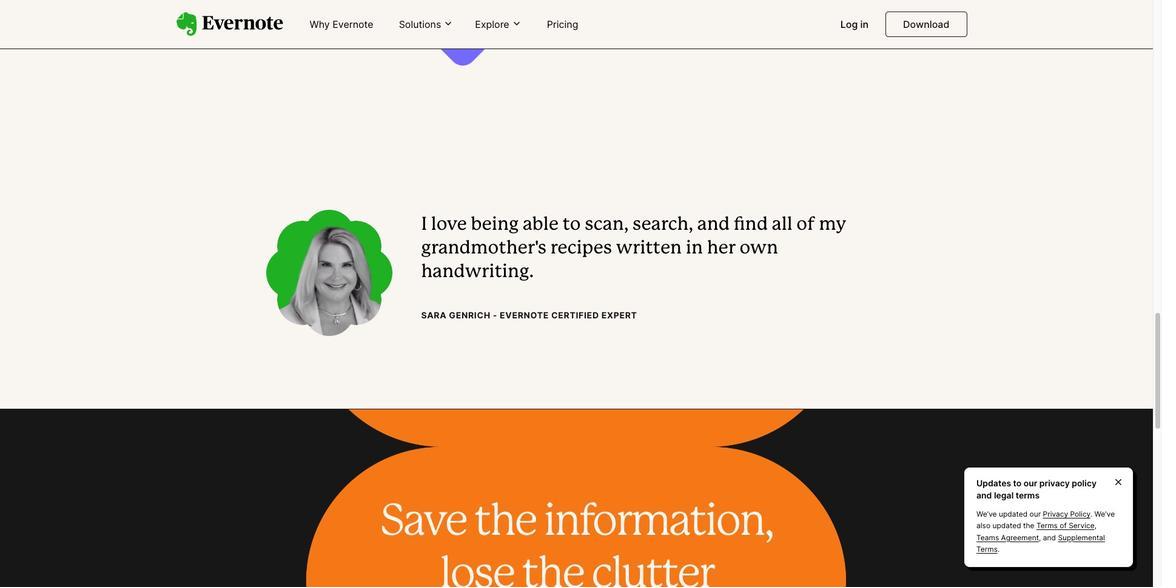 Task type: describe. For each thing, give the bounding box(es) containing it.
and for ,
[[1043, 533, 1056, 542]]

explore
[[475, 18, 509, 30]]

sara experts image
[[266, 210, 392, 336]]

handwriting.
[[421, 264, 534, 281]]

why evernote
[[310, 18, 373, 30]]

-
[[493, 310, 497, 320]]

legal
[[994, 490, 1014, 500]]

updates
[[976, 478, 1011, 488]]

0 horizontal spatial ,
[[1039, 533, 1041, 542]]

we've inside . we've also updated the
[[1094, 510, 1115, 519]]

terms inside supplemental terms
[[976, 545, 998, 554]]

able
[[523, 217, 559, 234]]

privacy
[[1039, 478, 1070, 488]]

own
[[740, 240, 778, 257]]

log in
[[840, 18, 869, 30]]

save
[[380, 502, 466, 543]]

information,
[[543, 502, 773, 543]]

updated inside . we've also updated the
[[992, 521, 1021, 530]]

teams agreement link
[[976, 533, 1039, 542]]

download link
[[886, 12, 967, 37]]

evernote inside why evernote link
[[332, 18, 373, 30]]

. for . we've also updated the
[[1090, 510, 1092, 519]]

love
[[431, 217, 467, 234]]

solutions button
[[395, 17, 457, 31]]

our for privacy
[[1030, 510, 1041, 519]]

i
[[421, 217, 427, 234]]

written
[[616, 240, 682, 257]]

being
[[471, 217, 519, 234]]

1 we've from the left
[[976, 510, 997, 519]]

terms of service , teams agreement , and
[[976, 521, 1097, 542]]

privacy
[[1043, 510, 1068, 519]]

my
[[819, 217, 846, 234]]

i love being able to scan, search, and find all of my grandmother's recipes written in her own handwriting.
[[421, 217, 846, 281]]

privacy policy link
[[1043, 510, 1090, 519]]

her
[[707, 240, 736, 257]]

expert
[[601, 310, 637, 320]]

1 horizontal spatial ,
[[1095, 521, 1097, 530]]

explore button
[[471, 17, 525, 31]]

solutions
[[399, 18, 441, 30]]

policy
[[1072, 478, 1097, 488]]

0 vertical spatial in
[[860, 18, 869, 30]]

the for also
[[1023, 521, 1034, 530]]

to inside "updates to our privacy policy and legal terms"
[[1013, 478, 1022, 488]]

agreement
[[1001, 533, 1039, 542]]

sara genrich - evernote certified expert
[[421, 310, 637, 320]]

find
[[734, 217, 768, 234]]

all
[[772, 217, 793, 234]]

0 vertical spatial updated
[[999, 510, 1028, 519]]

genrich
[[449, 310, 491, 320]]

why
[[310, 18, 330, 30]]

recipes
[[550, 240, 612, 257]]

terms inside terms of service , teams agreement , and
[[1037, 521, 1058, 530]]



Task type: vqa. For each thing, say whether or not it's contained in the screenshot.
the topmost '.'
yes



Task type: locate. For each thing, give the bounding box(es) containing it.
and inside "updates to our privacy policy and legal terms"
[[976, 490, 992, 500]]

the inside . we've also updated the
[[1023, 521, 1034, 530]]

and down . we've also updated the at the bottom right of the page
[[1043, 533, 1056, 542]]

evernote right why
[[332, 18, 373, 30]]

0 vertical spatial ,
[[1095, 521, 1097, 530]]

the
[[474, 502, 536, 543], [1023, 521, 1034, 530], [521, 555, 583, 587]]

1 horizontal spatial terms
[[1037, 521, 1058, 530]]

0 horizontal spatial we've
[[976, 510, 997, 519]]

0 vertical spatial and
[[697, 217, 730, 234]]

supplemental terms link
[[976, 533, 1105, 554]]

service
[[1069, 521, 1095, 530]]

we've updated our privacy policy
[[976, 510, 1090, 519]]

pricing link
[[540, 13, 586, 36]]

sara
[[421, 310, 447, 320]]

we've
[[976, 510, 997, 519], [1094, 510, 1115, 519]]

we've up also
[[976, 510, 997, 519]]

clutter
[[591, 555, 713, 587]]

terms down teams on the bottom right of page
[[976, 545, 998, 554]]

in inside i love being able to scan, search, and find all of my grandmother's recipes written in her own handwriting.
[[686, 240, 703, 257]]

0 horizontal spatial of
[[797, 217, 815, 234]]

0 horizontal spatial and
[[697, 217, 730, 234]]

0 horizontal spatial .
[[998, 545, 1000, 554]]

0 horizontal spatial terms
[[976, 545, 998, 554]]

the for information,
[[521, 555, 583, 587]]

our up terms of service , teams agreement , and
[[1030, 510, 1041, 519]]

, up supplemental
[[1095, 521, 1097, 530]]

0 vertical spatial evernote
[[332, 18, 373, 30]]

scan illustration image
[[266, 0, 608, 89]]

our
[[1024, 478, 1037, 488], [1030, 510, 1041, 519]]

and up 'her'
[[697, 217, 730, 234]]

grandmother's
[[421, 240, 546, 257]]

of inside i love being able to scan, search, and find all of my grandmother's recipes written in her own handwriting.
[[797, 217, 815, 234]]

certified
[[551, 310, 599, 320]]

1 vertical spatial to
[[1013, 478, 1022, 488]]

updated up teams agreement link
[[992, 521, 1021, 530]]

to
[[563, 217, 581, 234], [1013, 478, 1022, 488]]

terms
[[1037, 521, 1058, 530], [976, 545, 998, 554]]

updates to our privacy policy and legal terms
[[976, 478, 1097, 500]]

. for .
[[998, 545, 1000, 554]]

in
[[860, 18, 869, 30], [686, 240, 703, 257]]

, down . we've also updated the at the bottom right of the page
[[1039, 533, 1041, 542]]

supplemental terms
[[976, 533, 1105, 554]]

we've right policy
[[1094, 510, 1115, 519]]

. down teams agreement link
[[998, 545, 1000, 554]]

and inside terms of service , teams agreement , and
[[1043, 533, 1056, 542]]

1 vertical spatial our
[[1030, 510, 1041, 519]]

to up recipes
[[563, 217, 581, 234]]

and down updates
[[976, 490, 992, 500]]

0 horizontal spatial to
[[563, 217, 581, 234]]

1 vertical spatial updated
[[992, 521, 1021, 530]]

. up service
[[1090, 510, 1092, 519]]

1 vertical spatial in
[[686, 240, 703, 257]]

2 vertical spatial and
[[1043, 533, 1056, 542]]

scan,
[[585, 217, 629, 234]]

terms of service link
[[1037, 521, 1095, 530]]

1 vertical spatial and
[[976, 490, 992, 500]]

evernote
[[332, 18, 373, 30], [500, 310, 549, 320]]

in right 'log'
[[860, 18, 869, 30]]

and inside i love being able to scan, search, and find all of my grandmother's recipes written in her own handwriting.
[[697, 217, 730, 234]]

. we've also updated the
[[976, 510, 1115, 530]]

1 horizontal spatial .
[[1090, 510, 1092, 519]]

our for privacy
[[1024, 478, 1037, 488]]

0 vertical spatial .
[[1090, 510, 1092, 519]]

to up terms
[[1013, 478, 1022, 488]]

0 vertical spatial of
[[797, 217, 815, 234]]

1 horizontal spatial of
[[1060, 521, 1067, 530]]

0 horizontal spatial in
[[686, 240, 703, 257]]

2 we've from the left
[[1094, 510, 1115, 519]]

terms down privacy
[[1037, 521, 1058, 530]]

0 horizontal spatial evernote
[[332, 18, 373, 30]]

0 vertical spatial terms
[[1037, 521, 1058, 530]]

pricing
[[547, 18, 578, 30]]

log
[[840, 18, 858, 30]]

1 horizontal spatial to
[[1013, 478, 1022, 488]]

search,
[[633, 217, 693, 234]]

and
[[697, 217, 730, 234], [976, 490, 992, 500], [1043, 533, 1056, 542]]

in left 'her'
[[686, 240, 703, 257]]

of inside terms of service , teams agreement , and
[[1060, 521, 1067, 530]]

of right all
[[797, 217, 815, 234]]

1 horizontal spatial evernote
[[500, 310, 549, 320]]

terms
[[1016, 490, 1040, 500]]

1 vertical spatial evernote
[[500, 310, 549, 320]]

1 vertical spatial of
[[1060, 521, 1067, 530]]

,
[[1095, 521, 1097, 530], [1039, 533, 1041, 542]]

1 horizontal spatial and
[[976, 490, 992, 500]]

1 vertical spatial .
[[998, 545, 1000, 554]]

evernote logo image
[[176, 12, 283, 36]]

1 vertical spatial ,
[[1039, 533, 1041, 542]]

of
[[797, 217, 815, 234], [1060, 521, 1067, 530]]

updated
[[999, 510, 1028, 519], [992, 521, 1021, 530]]

our up terms
[[1024, 478, 1037, 488]]

evernote right -
[[500, 310, 549, 320]]

why evernote link
[[302, 13, 381, 36]]

2 horizontal spatial and
[[1043, 533, 1056, 542]]

also
[[976, 521, 990, 530]]

policy
[[1070, 510, 1090, 519]]

to inside i love being able to scan, search, and find all of my grandmother's recipes written in her own handwriting.
[[563, 217, 581, 234]]

lose
[[440, 555, 514, 587]]

our inside "updates to our privacy policy and legal terms"
[[1024, 478, 1037, 488]]

supplemental
[[1058, 533, 1105, 542]]

0 vertical spatial to
[[563, 217, 581, 234]]

updated down legal on the right bottom
[[999, 510, 1028, 519]]

.
[[1090, 510, 1092, 519], [998, 545, 1000, 554]]

. inside . we've also updated the
[[1090, 510, 1092, 519]]

of down the privacy policy link
[[1060, 521, 1067, 530]]

log in link
[[833, 13, 876, 36]]

1 vertical spatial terms
[[976, 545, 998, 554]]

1 horizontal spatial we've
[[1094, 510, 1115, 519]]

download
[[903, 18, 949, 30]]

teams
[[976, 533, 999, 542]]

1 horizontal spatial in
[[860, 18, 869, 30]]

save the information, lose the clutter
[[380, 502, 773, 587]]

0 vertical spatial our
[[1024, 478, 1037, 488]]

and for search,
[[697, 217, 730, 234]]



